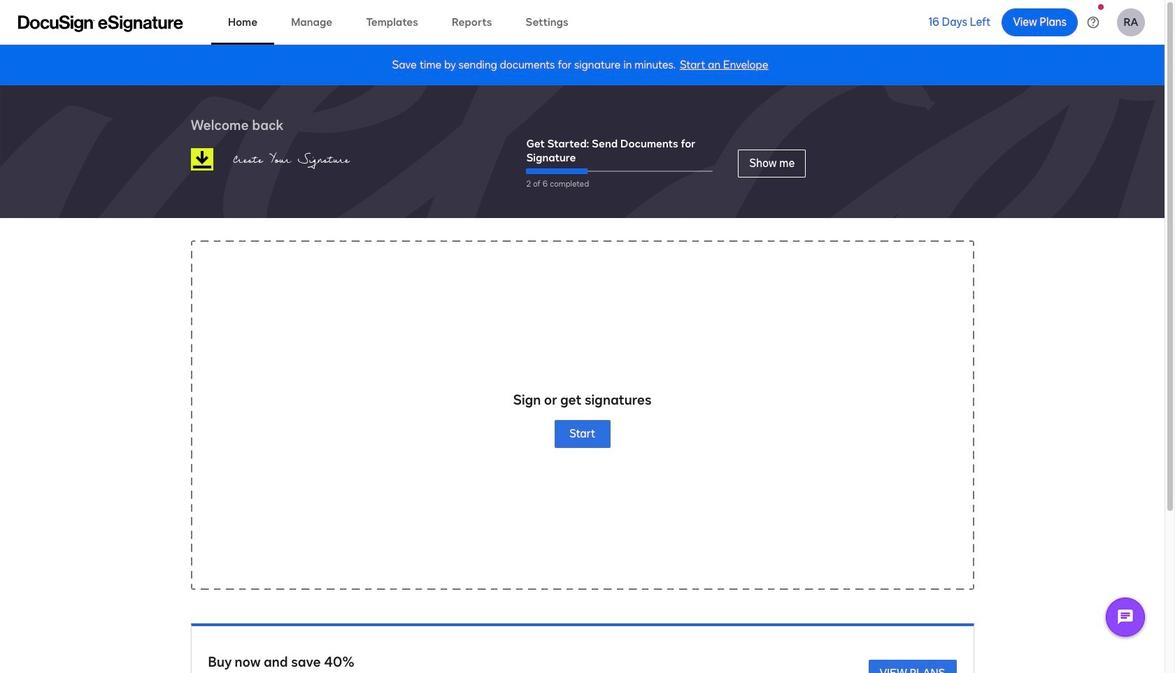 Task type: locate. For each thing, give the bounding box(es) containing it.
docusign esignature image
[[18, 15, 183, 32]]

docusignlogo image
[[191, 148, 213, 171]]



Task type: vqa. For each thing, say whether or not it's contained in the screenshot.
Docusign Esignature image
yes



